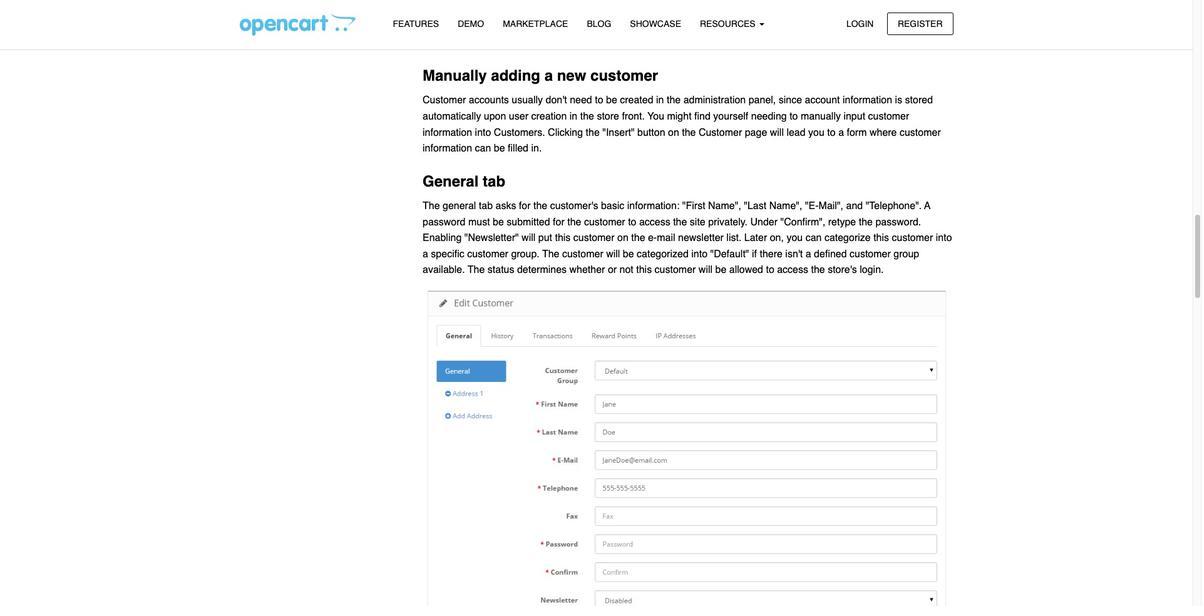 Task type: describe. For each thing, give the bounding box(es) containing it.
you inside the general tab asks for the customer's basic information: "first name", "last name", "e-mail", and "telephone". a password must be submitted for the customer to access the site privately. under "confirm", retype the password. enabling "newsletter" will put this customer on the e-mail newsletter list. later on, you can categorize this customer into a specific customer group. the customer will be categorized into "default" if there isn't a defined customer group available. the status determines whether or not this customer will be allowed to access the store's login.
[[787, 232, 803, 244]]

will inside customer accounts usually don't need to be created in the administration panel, since account information is stored automatically upon user creation in the store front. you might find yourself needing to manually input customer information into customers. clicking the "insert" button on the customer page will lead you to a form where customer information can be filled in.
[[770, 127, 784, 138]]

stored
[[905, 95, 933, 106]]

to right the need
[[595, 95, 603, 106]]

information:
[[627, 200, 680, 212]]

customer filter image
[[423, 0, 953, 51]]

might
[[667, 111, 692, 122]]

features
[[393, 19, 439, 29]]

a right 'isn't'
[[806, 248, 811, 260]]

"newsletter"
[[464, 232, 519, 244]]

resources
[[700, 19, 758, 29]]

2 vertical spatial into
[[691, 248, 707, 260]]

under
[[750, 216, 778, 228]]

the down might
[[682, 127, 696, 138]]

you
[[647, 111, 664, 122]]

a left new
[[544, 67, 553, 85]]

the up submitted
[[533, 200, 547, 212]]

to down 'there'
[[766, 265, 774, 276]]

put
[[538, 232, 552, 244]]

into inside customer accounts usually don't need to be created in the administration panel, since account information is stored automatically upon user creation in the store front. you might find yourself needing to manually input customer information into customers. clicking the "insert" button on the customer page will lead you to a form where customer information can be filled in.
[[475, 127, 491, 138]]

showcase
[[630, 19, 681, 29]]

0 horizontal spatial this
[[555, 232, 571, 244]]

0 vertical spatial for
[[519, 200, 531, 212]]

defined
[[814, 248, 847, 260]]

form
[[847, 127, 867, 138]]

"e-
[[805, 200, 819, 212]]

customer accounts usually don't need to be created in the administration panel, since account information is stored automatically upon user creation in the store front. you might find yourself needing to manually input customer information into customers. clicking the "insert" button on the customer page will lead you to a form where customer information can be filled in.
[[423, 95, 941, 154]]

list.
[[726, 232, 741, 244]]

determines
[[517, 265, 567, 276]]

need
[[570, 95, 592, 106]]

0 vertical spatial information
[[843, 95, 892, 106]]

button
[[637, 127, 665, 138]]

register
[[898, 18, 943, 28]]

to down manually
[[827, 127, 836, 138]]

1 vertical spatial into
[[936, 232, 952, 244]]

asks
[[496, 200, 516, 212]]

to down information:
[[628, 216, 636, 228]]

input
[[844, 111, 865, 122]]

general
[[423, 173, 479, 190]]

general tab
[[423, 173, 505, 190]]

manually
[[423, 67, 487, 85]]

"telephone".
[[866, 200, 922, 212]]

new
[[557, 67, 586, 85]]

account
[[805, 95, 840, 106]]

basic
[[601, 200, 624, 212]]

and
[[846, 200, 863, 212]]

login.
[[860, 265, 884, 276]]

the down defined
[[811, 265, 825, 276]]

creation
[[531, 111, 567, 122]]

a
[[924, 200, 930, 212]]

accounts
[[469, 95, 509, 106]]

available.
[[423, 265, 465, 276]]

categorized
[[637, 248, 689, 260]]

lead
[[787, 127, 806, 138]]

blog
[[587, 19, 611, 29]]

since
[[779, 95, 802, 106]]

the general tab asks for the customer's basic information: "first name", "last name", "e-mail", and "telephone". a password must be submitted for the customer to access the site privately. under "confirm", retype the password. enabling "newsletter" will put this customer on the e-mail newsletter list. later on, you can categorize this customer into a specific customer group. the customer will be categorized into "default" if there isn't a defined customer group available. the status determines whether or not this customer will be allowed to access the store's login.
[[423, 200, 952, 276]]

usually
[[512, 95, 543, 106]]

where
[[870, 127, 897, 138]]

retype
[[828, 216, 856, 228]]

"default"
[[710, 248, 749, 260]]

panel,
[[749, 95, 776, 106]]

0 vertical spatial tab
[[483, 173, 505, 190]]

enabling
[[423, 232, 462, 244]]

if
[[752, 248, 757, 260]]

site
[[690, 216, 705, 228]]

whether
[[569, 265, 605, 276]]

1 vertical spatial access
[[777, 265, 808, 276]]

1 vertical spatial the
[[542, 248, 559, 260]]

specific
[[431, 248, 464, 260]]

created
[[620, 95, 653, 106]]

on for customer
[[617, 232, 628, 244]]

"last
[[744, 200, 766, 212]]

can inside the general tab asks for the customer's basic information: "first name", "last name", "e-mail", and "telephone". a password must be submitted for the customer to access the site privately. under "confirm", retype the password. enabling "newsletter" will put this customer on the e-mail newsletter list. later on, you can categorize this customer into a specific customer group. the customer will be categorized into "default" if there isn't a defined customer group available. the status determines whether or not this customer will be allowed to access the store's login.
[[806, 232, 822, 244]]

must
[[468, 216, 490, 228]]

front.
[[622, 111, 645, 122]]

the up might
[[667, 95, 681, 106]]

store
[[597, 111, 619, 122]]

be down "default" at the top
[[715, 265, 726, 276]]

demo
[[458, 19, 484, 29]]



Task type: vqa. For each thing, say whether or not it's contained in the screenshot.
the bottommost pages
no



Task type: locate. For each thing, give the bounding box(es) containing it.
password
[[423, 216, 465, 228]]

the
[[423, 200, 440, 212], [542, 248, 559, 260], [468, 265, 485, 276]]

will down "default" at the top
[[699, 265, 713, 276]]

you up 'isn't'
[[787, 232, 803, 244]]

the down "customer's"
[[567, 216, 581, 228]]

0 horizontal spatial customer
[[423, 95, 466, 106]]

1 horizontal spatial into
[[691, 248, 707, 260]]

manually adding a new customer
[[423, 67, 658, 85]]

access
[[639, 216, 670, 228], [777, 265, 808, 276]]

1 horizontal spatial in
[[656, 95, 664, 106]]

needing
[[751, 111, 787, 122]]

1 horizontal spatial this
[[636, 265, 652, 276]]

marketplace link
[[493, 13, 577, 35]]

be up "newsletter"
[[493, 216, 504, 228]]

on
[[668, 127, 679, 138], [617, 232, 628, 244]]

status
[[488, 265, 514, 276]]

the down put
[[542, 248, 559, 260]]

can down upon
[[475, 143, 491, 154]]

on down might
[[668, 127, 679, 138]]

1 horizontal spatial the
[[468, 265, 485, 276]]

0 vertical spatial you
[[808, 127, 824, 138]]

tab inside the general tab asks for the customer's basic information: "first name", "last name", "e-mail", and "telephone". a password must be submitted for the customer to access the site privately. under "confirm", retype the password. enabling "newsletter" will put this customer on the e-mail newsletter list. later on, you can categorize this customer into a specific customer group. the customer will be categorized into "default" if there isn't a defined customer group available. the status determines whether or not this customer will be allowed to access the store's login.
[[479, 200, 493, 212]]

0 horizontal spatial into
[[475, 127, 491, 138]]

0 horizontal spatial in
[[570, 111, 577, 122]]

the down and
[[859, 216, 873, 228]]

showcase link
[[621, 13, 691, 35]]

filled
[[508, 143, 528, 154]]

1 horizontal spatial on
[[668, 127, 679, 138]]

be up not at top right
[[623, 248, 634, 260]]

customer
[[423, 95, 466, 106], [699, 127, 742, 138]]

1 horizontal spatial name",
[[769, 200, 802, 212]]

1 horizontal spatial you
[[808, 127, 824, 138]]

0 vertical spatial into
[[475, 127, 491, 138]]

1 horizontal spatial for
[[553, 216, 565, 228]]

"first
[[682, 200, 705, 212]]

you down manually
[[808, 127, 824, 138]]

login
[[846, 18, 874, 28]]

demo link
[[448, 13, 493, 35]]

0 horizontal spatial the
[[423, 200, 440, 212]]

on,
[[770, 232, 784, 244]]

0 horizontal spatial you
[[787, 232, 803, 244]]

customer down the yourself
[[699, 127, 742, 138]]

allowed
[[729, 265, 763, 276]]

features link
[[383, 13, 448, 35]]

submitted
[[507, 216, 550, 228]]

"insert"
[[602, 127, 635, 138]]

or
[[608, 265, 617, 276]]

2 vertical spatial information
[[423, 143, 472, 154]]

tab up must
[[479, 200, 493, 212]]

automatically
[[423, 111, 481, 122]]

password.
[[875, 216, 921, 228]]

mail",
[[819, 200, 843, 212]]

categorize
[[824, 232, 871, 244]]

manually
[[801, 111, 841, 122]]

adding
[[491, 67, 540, 85]]

into
[[475, 127, 491, 138], [936, 232, 952, 244], [691, 248, 707, 260]]

blog link
[[577, 13, 621, 35]]

customers general image
[[423, 286, 953, 606]]

in down the need
[[570, 111, 577, 122]]

the left e-
[[631, 232, 645, 244]]

0 horizontal spatial on
[[617, 232, 628, 244]]

the left the status
[[468, 265, 485, 276]]

0 vertical spatial access
[[639, 216, 670, 228]]

group
[[894, 248, 919, 260]]

resources link
[[691, 13, 774, 35]]

e-
[[648, 232, 657, 244]]

on inside the general tab asks for the customer's basic information: "first name", "last name", "e-mail", and "telephone". a password must be submitted for the customer to access the site privately. under "confirm", retype the password. enabling "newsletter" will put this customer on the e-mail newsletter list. later on, you can categorize this customer into a specific customer group. the customer will be categorized into "default" if there isn't a defined customer group available. the status determines whether or not this customer will be allowed to access the store's login.
[[617, 232, 628, 244]]

for up submitted
[[519, 200, 531, 212]]

register link
[[887, 12, 953, 35]]

0 vertical spatial can
[[475, 143, 491, 154]]

not
[[620, 265, 633, 276]]

1 horizontal spatial customer
[[699, 127, 742, 138]]

be up the store
[[606, 95, 617, 106]]

opencart - open source shopping cart solution image
[[239, 13, 355, 36]]

1 vertical spatial on
[[617, 232, 628, 244]]

2 vertical spatial the
[[468, 265, 485, 276]]

1 vertical spatial can
[[806, 232, 822, 244]]

administration
[[683, 95, 746, 106]]

customer up automatically at top
[[423, 95, 466, 106]]

will up or
[[606, 248, 620, 260]]

newsletter
[[678, 232, 724, 244]]

user
[[509, 111, 528, 122]]

in
[[656, 95, 664, 106], [570, 111, 577, 122]]

1 vertical spatial information
[[423, 127, 472, 138]]

be left filled
[[494, 143, 505, 154]]

upon
[[484, 111, 506, 122]]

on inside customer accounts usually don't need to be created in the administration panel, since account information is stored automatically upon user creation in the store front. you might find yourself needing to manually input customer information into customers. clicking the "insert" button on the customer page will lead you to a form where customer information can be filled in.
[[668, 127, 679, 138]]

on for button
[[668, 127, 679, 138]]

a left specific at the left of the page
[[423, 248, 428, 260]]

0 horizontal spatial can
[[475, 143, 491, 154]]

1 vertical spatial customer
[[699, 127, 742, 138]]

isn't
[[785, 248, 803, 260]]

the up password
[[423, 200, 440, 212]]

a inside customer accounts usually don't need to be created in the administration panel, since account information is stored automatically upon user creation in the store front. you might find yourself needing to manually input customer information into customers. clicking the "insert" button on the customer page will lead you to a form where customer information can be filled in.
[[838, 127, 844, 138]]

0 vertical spatial the
[[423, 200, 440, 212]]

the left site
[[673, 216, 687, 228]]

can inside customer accounts usually don't need to be created in the administration panel, since account information is stored automatically upon user creation in the store front. you might find yourself needing to manually input customer information into customers. clicking the "insert" button on the customer page will lead you to a form where customer information can be filled in.
[[475, 143, 491, 154]]

there
[[760, 248, 783, 260]]

general
[[443, 200, 476, 212]]

1 horizontal spatial access
[[777, 265, 808, 276]]

name", up the "confirm", at the right top
[[769, 200, 802, 212]]

for
[[519, 200, 531, 212], [553, 216, 565, 228]]

0 horizontal spatial for
[[519, 200, 531, 212]]

you inside customer accounts usually don't need to be created in the administration panel, since account information is stored automatically upon user creation in the store front. you might find yourself needing to manually input customer information into customers. clicking the "insert" button on the customer page will lead you to a form where customer information can be filled in.
[[808, 127, 824, 138]]

the down the store
[[586, 127, 600, 138]]

this down password.
[[873, 232, 889, 244]]

marketplace
[[503, 19, 568, 29]]

on left e-
[[617, 232, 628, 244]]

a left form
[[838, 127, 844, 138]]

name",
[[708, 200, 741, 212], [769, 200, 802, 212]]

this right put
[[555, 232, 571, 244]]

2 horizontal spatial into
[[936, 232, 952, 244]]

find
[[694, 111, 711, 122]]

later
[[744, 232, 767, 244]]

"confirm",
[[780, 216, 825, 228]]

can down the "confirm", at the right top
[[806, 232, 822, 244]]

login link
[[836, 12, 884, 35]]

you
[[808, 127, 824, 138], [787, 232, 803, 244]]

name", up privately.
[[708, 200, 741, 212]]

1 vertical spatial for
[[553, 216, 565, 228]]

store's
[[828, 265, 857, 276]]

customers.
[[494, 127, 545, 138]]

don't
[[546, 95, 567, 106]]

in up you
[[656, 95, 664, 106]]

access down 'isn't'
[[777, 265, 808, 276]]

group.
[[511, 248, 540, 260]]

will down needing
[[770, 127, 784, 138]]

access down information:
[[639, 216, 670, 228]]

will down submitted
[[522, 232, 536, 244]]

1 horizontal spatial can
[[806, 232, 822, 244]]

0 vertical spatial customer
[[423, 95, 466, 106]]

1 name", from the left
[[708, 200, 741, 212]]

yourself
[[713, 111, 748, 122]]

mail
[[657, 232, 675, 244]]

2 horizontal spatial this
[[873, 232, 889, 244]]

this
[[555, 232, 571, 244], [873, 232, 889, 244], [636, 265, 652, 276]]

privately.
[[708, 216, 748, 228]]

customer
[[590, 67, 658, 85], [868, 111, 909, 122], [900, 127, 941, 138], [584, 216, 625, 228], [573, 232, 615, 244], [892, 232, 933, 244], [467, 248, 508, 260], [562, 248, 603, 260], [850, 248, 891, 260], [655, 265, 696, 276]]

the down the need
[[580, 111, 594, 122]]

0 horizontal spatial name",
[[708, 200, 741, 212]]

in.
[[531, 143, 542, 154]]

1 vertical spatial in
[[570, 111, 577, 122]]

this right not at top right
[[636, 265, 652, 276]]

clicking
[[548, 127, 583, 138]]

to up lead
[[790, 111, 798, 122]]

2 name", from the left
[[769, 200, 802, 212]]

is
[[895, 95, 902, 106]]

0 horizontal spatial access
[[639, 216, 670, 228]]

0 vertical spatial in
[[656, 95, 664, 106]]

page
[[745, 127, 767, 138]]

0 vertical spatial on
[[668, 127, 679, 138]]

for down "customer's"
[[553, 216, 565, 228]]

1 vertical spatial tab
[[479, 200, 493, 212]]

2 horizontal spatial the
[[542, 248, 559, 260]]

1 vertical spatial you
[[787, 232, 803, 244]]

to
[[595, 95, 603, 106], [790, 111, 798, 122], [827, 127, 836, 138], [628, 216, 636, 228], [766, 265, 774, 276]]

tab up asks
[[483, 173, 505, 190]]

information
[[843, 95, 892, 106], [423, 127, 472, 138], [423, 143, 472, 154]]



